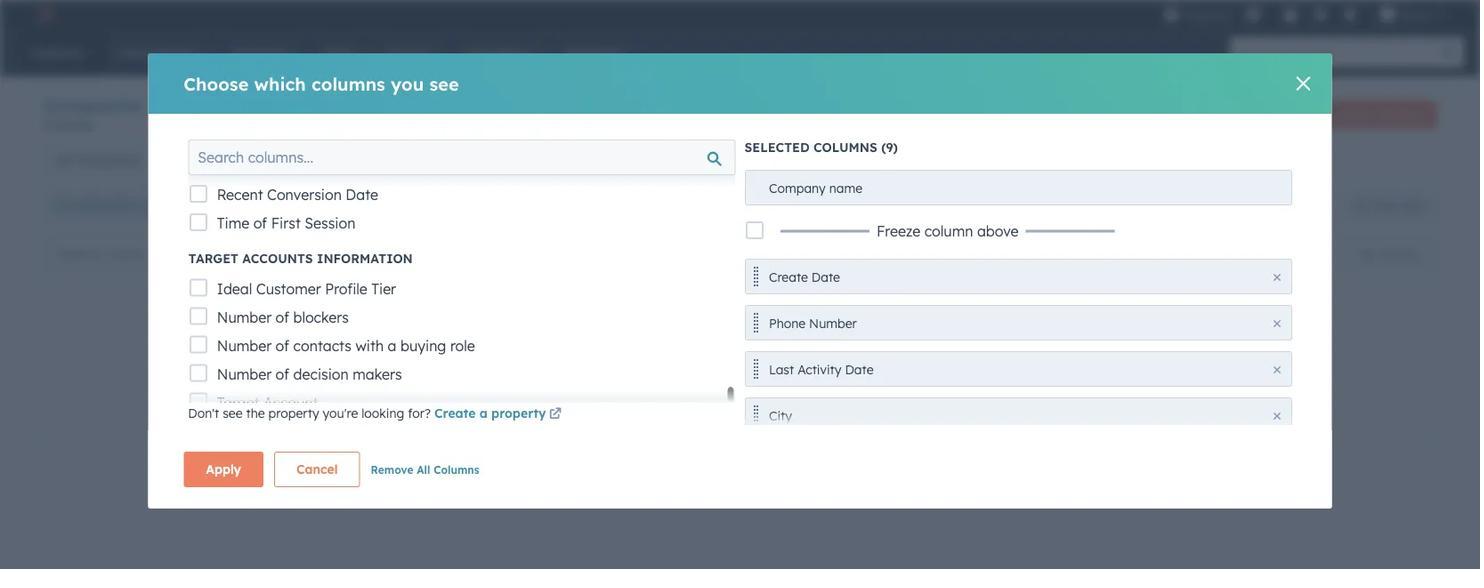 Task type: locate. For each thing, give the bounding box(es) containing it.
of
[[253, 215, 267, 233], [275, 309, 289, 327], [275, 337, 289, 355], [275, 366, 289, 384]]

remove all columns
[[371, 464, 480, 477]]

1 horizontal spatial date
[[431, 198, 460, 213]]

edit
[[1358, 248, 1377, 261]]

last left activity
[[769, 362, 794, 378]]

create down few
[[434, 406, 476, 421]]

view right the add
[[911, 151, 940, 167]]

1 vertical spatial view
[[1400, 199, 1423, 212]]

number inside button
[[809, 316, 857, 331]]

create inside create a property link
[[434, 406, 476, 421]]

last for last activity date
[[350, 198, 376, 213]]

companies inside my companies button
[[478, 152, 543, 167]]

0 vertical spatial columns
[[312, 73, 385, 95]]

0 horizontal spatial a
[[387, 337, 396, 355]]

0 horizontal spatial (1)
[[54, 198, 71, 213]]

0 horizontal spatial date
[[345, 187, 378, 204]]

close image inside phone number button
[[1274, 320, 1281, 327]]

1 horizontal spatial (1)
[[749, 198, 765, 213]]

few
[[453, 375, 474, 390]]

number down number of blockers
[[217, 337, 271, 355]]

settings image
[[1313, 8, 1329, 24]]

(1) down all companies at the top of page
[[54, 198, 71, 213]]

last up session
[[350, 198, 376, 213]]

new
[[528, 354, 552, 369]]

0 vertical spatial company
[[769, 180, 826, 196]]

with
[[355, 337, 383, 355]]

2 horizontal spatial see
[[505, 354, 525, 369]]

0 vertical spatial date
[[345, 187, 378, 204]]

target account
[[217, 394, 318, 412]]

date right activity
[[845, 362, 874, 378]]

2 vertical spatial see
[[223, 406, 243, 421]]

property down as
[[492, 406, 546, 421]]

current
[[427, 314, 492, 337]]

companies up to
[[458, 292, 558, 314]]

import
[[1263, 108, 1298, 121]]

columns left the you
[[312, 73, 385, 95]]

last inside button
[[769, 362, 794, 378]]

company
[[769, 180, 826, 196], [74, 198, 134, 213]]

target
[[188, 252, 238, 267], [217, 394, 259, 412]]

last activity date button
[[745, 351, 1293, 387]]

property
[[269, 406, 319, 421], [492, 406, 546, 421]]

create company button
[[1324, 100, 1438, 129]]

of for contacts
[[275, 337, 289, 355]]

last for last activity date
[[769, 362, 794, 378]]

see
[[430, 73, 459, 95], [505, 354, 525, 369], [223, 406, 243, 421]]

all down name at the right of page
[[825, 198, 841, 213]]

companies right my
[[478, 152, 543, 167]]

create for create date
[[769, 269, 808, 285]]

view inside save view button
[[1400, 199, 1423, 212]]

search button
[[1435, 37, 1465, 68]]

all for advanced filters (1)
[[825, 198, 841, 213]]

0 vertical spatial companies
[[43, 94, 142, 117]]

2 horizontal spatial the
[[625, 292, 653, 314]]

selected
[[745, 140, 810, 155]]

contacts
[[293, 337, 351, 355]]

close image inside city button
[[1274, 413, 1281, 420]]

columns right remove
[[434, 464, 480, 477]]

2 (1) from the left
[[749, 198, 765, 213]]

create inside create company button
[[1339, 108, 1373, 121]]

link opens in a new window image inside create a property link
[[549, 409, 562, 421]]

time of first session
[[217, 215, 355, 233]]

add view (2/5) button
[[851, 142, 997, 177]]

you
[[391, 73, 424, 95]]

1 vertical spatial columns
[[434, 464, 480, 477]]

see right to
[[505, 354, 525, 369]]

create for create a property
[[434, 406, 476, 421]]

my
[[457, 152, 475, 167]]

column
[[924, 222, 973, 240]]

all right remove
[[417, 464, 431, 477]]

quality
[[1101, 106, 1147, 122]]

1 horizontal spatial companies
[[478, 152, 543, 167]]

Search columns... search field
[[188, 140, 736, 175]]

1 horizontal spatial a
[[441, 375, 449, 390]]

all down the 0 records
[[57, 152, 71, 167]]

date right activity
[[431, 198, 460, 213]]

marketplaces image
[[1246, 8, 1262, 24]]

a
[[387, 337, 396, 355], [441, 375, 449, 390], [480, 406, 488, 421]]

(1)
[[54, 198, 71, 213], [749, 198, 765, 213]]

try
[[632, 354, 649, 369]]

1 horizontal spatial columns
[[814, 140, 878, 155]]

date up phone number
[[812, 269, 840, 285]]

of down create date
[[253, 215, 267, 233]]

advanced filters (1) button
[[613, 188, 776, 224]]

companies up records on the top left of the page
[[43, 94, 142, 117]]

date up time of first session
[[276, 198, 304, 213]]

target for target accounts information
[[188, 252, 238, 267]]

date for conversion
[[345, 187, 378, 204]]

remove all columns button
[[371, 459, 480, 481]]

0 horizontal spatial view
[[911, 151, 940, 167]]

number
[[217, 309, 271, 327], [809, 316, 857, 331], [217, 337, 271, 355], [217, 366, 271, 384]]

companies up (1) company owner popup button
[[74, 152, 139, 167]]

a right with
[[387, 337, 396, 355]]

2 vertical spatial a
[[480, 406, 488, 421]]

0 vertical spatial last
[[350, 198, 376, 213]]

0 vertical spatial view
[[911, 151, 940, 167]]

close image for last activity date
[[1274, 366, 1281, 374]]

bob builder image
[[1380, 6, 1396, 22]]

create
[[1339, 108, 1373, 121], [230, 198, 272, 213], [769, 269, 808, 285], [434, 406, 476, 421]]

columns up name at the right of page
[[814, 140, 878, 155]]

0 vertical spatial see
[[430, 73, 459, 95]]

number of blockers
[[217, 309, 349, 327]]

the right as
[[546, 375, 564, 390]]

view for save
[[1400, 199, 1423, 212]]

number right phone
[[809, 316, 857, 331]]

2 date from the left
[[431, 198, 460, 213]]

account
[[263, 394, 318, 412]]

number of contacts with a buying role
[[217, 337, 475, 355]]

last inside popup button
[[350, 198, 376, 213]]

number up target account
[[217, 366, 271, 384]]

date inside create date popup button
[[276, 198, 304, 213]]

0 horizontal spatial all
[[57, 152, 71, 167]]

2 vertical spatial the
[[246, 406, 265, 421]]

number for number of blockers
[[217, 309, 271, 327]]

view inside add view (2/5) popup button
[[911, 151, 940, 167]]

1 horizontal spatial date
[[812, 269, 840, 285]]

phone
[[769, 316, 806, 331]]

1 vertical spatial company
[[74, 198, 134, 213]]

menu
[[1162, 0, 1459, 28]]

0 horizontal spatial the
[[246, 406, 265, 421]]

1 vertical spatial columns
[[1380, 248, 1422, 261]]

company
[[1376, 108, 1423, 121]]

1 horizontal spatial property
[[492, 406, 546, 421]]

1 horizontal spatial company
[[769, 180, 826, 196]]

seconds
[[477, 375, 525, 390]]

2 companies from the left
[[478, 152, 543, 167]]

close image for choose which columns you see
[[1297, 77, 1311, 91]]

create a property link
[[434, 404, 565, 426]]

all inside "button"
[[825, 198, 841, 213]]

0 vertical spatial all
[[57, 152, 71, 167]]

number of decision makers
[[217, 366, 402, 384]]

target left the account
[[217, 394, 259, 412]]

for?
[[408, 406, 431, 421]]

close image for phone number
[[1274, 320, 1281, 327]]

columns right "edit"
[[1380, 248, 1422, 261]]

create inside create date button
[[769, 269, 808, 285]]

1 vertical spatial all
[[825, 198, 841, 213]]

again
[[653, 354, 686, 369]]

companies inside no companies match the current filters.
[[458, 292, 558, 314]]

choose which columns you see dialog
[[148, 0, 1333, 570]]

1 date from the left
[[276, 198, 304, 213]]

create for create date
[[230, 198, 272, 213]]

view right save
[[1400, 199, 1423, 212]]

close image for create date
[[1274, 274, 1281, 281]]

save
[[1373, 199, 1397, 212]]

see right the don't
[[223, 406, 243, 421]]

company up clear
[[769, 180, 826, 196]]

apple button
[[1370, 0, 1458, 28]]

1 vertical spatial date
[[812, 269, 840, 285]]

Search HubSpot search field
[[1231, 37, 1449, 68]]

view
[[911, 151, 940, 167], [1400, 199, 1423, 212]]

1 horizontal spatial view
[[1400, 199, 1423, 212]]

1 vertical spatial companies
[[458, 292, 558, 314]]

my companies button
[[443, 142, 844, 177]]

the inside no companies match the current filters.
[[625, 292, 653, 314]]

a down the seconds
[[480, 406, 488, 421]]

create up phone
[[769, 269, 808, 285]]

2 link opens in a new window image from the top
[[549, 409, 562, 421]]

ideal
[[217, 280, 252, 298]]

2 vertical spatial all
[[417, 464, 431, 477]]

company down all companies at the top of page
[[74, 198, 134, 213]]

columns inside choose which columns you see dialog
[[312, 73, 385, 95]]

choose which columns you see
[[184, 73, 459, 95]]

the inside choose which columns you see dialog
[[246, 406, 265, 421]]

1 vertical spatial last
[[769, 362, 794, 378]]

1 horizontal spatial all
[[417, 464, 431, 477]]

0 horizontal spatial property
[[269, 406, 319, 421]]

1 vertical spatial target
[[217, 394, 259, 412]]

date up session
[[345, 187, 378, 204]]

clear all button
[[776, 188, 852, 224]]

(1) inside popup button
[[54, 198, 71, 213]]

export button
[[1279, 243, 1335, 266]]

the right the don't
[[246, 406, 265, 421]]

all inside button
[[417, 464, 431, 477]]

0 horizontal spatial companies
[[74, 152, 139, 167]]

number down ideal
[[217, 309, 271, 327]]

a right in
[[441, 375, 449, 390]]

of down number of blockers
[[275, 337, 289, 355]]

no companies match the current filters.
[[427, 292, 653, 337]]

0 horizontal spatial last
[[350, 198, 376, 213]]

2 vertical spatial date
[[845, 362, 874, 378]]

0 horizontal spatial see
[[223, 406, 243, 421]]

apply
[[206, 462, 241, 478]]

clear all
[[788, 198, 841, 213]]

companies
[[74, 152, 139, 167], [478, 152, 543, 167]]

search image
[[1443, 46, 1456, 59]]

link opens in a new window image
[[549, 404, 562, 426], [549, 409, 562, 421]]

1 horizontal spatial columns
[[1380, 248, 1422, 261]]

you're
[[323, 406, 358, 421]]

close image inside last activity date button
[[1274, 366, 1281, 374]]

create up 'time'
[[230, 198, 272, 213]]

companies
[[43, 94, 142, 117], [458, 292, 558, 314]]

see right the you
[[430, 73, 459, 95]]

of up the account
[[275, 366, 289, 384]]

0 horizontal spatial columns
[[434, 464, 480, 477]]

of down customer
[[275, 309, 289, 327]]

1 horizontal spatial companies
[[458, 292, 558, 314]]

date for activity
[[845, 362, 874, 378]]

upgrade image
[[1164, 8, 1180, 24]]

0 horizontal spatial date
[[276, 198, 304, 213]]

1 horizontal spatial the
[[546, 375, 564, 390]]

create for create company
[[1339, 108, 1373, 121]]

the inside expecting to see new companies? try again in a few seconds as the system catches up.
[[546, 375, 564, 390]]

1 (1) from the left
[[54, 198, 71, 213]]

of for first
[[253, 215, 267, 233]]

0 horizontal spatial company
[[74, 198, 134, 213]]

1 horizontal spatial last
[[769, 362, 794, 378]]

companies inside popup button
[[43, 94, 142, 117]]

1 horizontal spatial see
[[430, 73, 459, 95]]

1 vertical spatial see
[[505, 354, 525, 369]]

1 vertical spatial the
[[546, 375, 564, 390]]

all inside button
[[57, 152, 71, 167]]

2 horizontal spatial date
[[845, 362, 874, 378]]

2 horizontal spatial all
[[825, 198, 841, 213]]

ideal customer profile tier
[[217, 280, 396, 298]]

number for number of decision makers
[[217, 366, 271, 384]]

buying
[[400, 337, 446, 355]]

don't see the property you're looking for?
[[188, 406, 434, 421]]

match
[[563, 292, 619, 314]]

1 companies from the left
[[74, 152, 139, 167]]

1 vertical spatial a
[[441, 375, 449, 390]]

of for blockers
[[275, 309, 289, 327]]

close image inside create date button
[[1274, 274, 1281, 281]]

cancel button
[[274, 452, 360, 488]]

target up ideal
[[188, 252, 238, 267]]

phone number button
[[745, 305, 1293, 341]]

import button
[[1247, 100, 1314, 129]]

companies inside all companies button
[[74, 152, 139, 167]]

0 horizontal spatial columns
[[312, 73, 385, 95]]

0 horizontal spatial companies
[[43, 94, 142, 117]]

freeze column above
[[877, 222, 1019, 240]]

property down "number of decision makers" on the left bottom of page
[[269, 406, 319, 421]]

see inside expecting to see new companies? try again in a few seconds as the system catches up.
[[505, 354, 525, 369]]

save view
[[1373, 199, 1423, 212]]

close image
[[1297, 77, 1311, 91], [1274, 274, 1281, 281], [1274, 320, 1281, 327], [1274, 366, 1281, 374], [1274, 413, 1281, 420]]

0 vertical spatial target
[[188, 252, 238, 267]]

my companies
[[457, 152, 543, 167]]

columns
[[312, 73, 385, 95], [1380, 248, 1422, 261]]

create inside create date popup button
[[230, 198, 272, 213]]

create left company
[[1339, 108, 1373, 121]]

0 vertical spatial the
[[625, 292, 653, 314]]

company inside choose which columns you see dialog
[[769, 180, 826, 196]]

the right match
[[625, 292, 653, 314]]

(1) right filters
[[749, 198, 765, 213]]



Task type: vqa. For each thing, say whether or not it's contained in the screenshot.
prev button
no



Task type: describe. For each thing, give the bounding box(es) containing it.
menu containing apple
[[1162, 0, 1459, 28]]

target for target account
[[217, 394, 259, 412]]

2 property from the left
[[492, 406, 546, 421]]

activity
[[798, 362, 841, 378]]

activity
[[380, 198, 428, 213]]

companies banner
[[43, 91, 1438, 142]]

0 vertical spatial columns
[[814, 140, 878, 155]]

all for cancel
[[417, 464, 431, 477]]

as
[[528, 375, 542, 390]]

notifications image
[[1343, 8, 1359, 24]]

advanced
[[643, 198, 705, 213]]

columns inside button
[[434, 464, 480, 477]]

looking
[[362, 406, 405, 421]]

add
[[882, 151, 907, 167]]

number for number of contacts with a buying role
[[217, 337, 271, 355]]

date inside last activity date popup button
[[431, 198, 460, 213]]

add view (2/5)
[[882, 151, 974, 167]]

catches
[[613, 375, 659, 390]]

company inside popup button
[[74, 198, 134, 213]]

0 vertical spatial a
[[387, 337, 396, 355]]

export
[[1290, 248, 1324, 261]]

view for add
[[911, 151, 940, 167]]

target accounts information
[[188, 252, 413, 267]]

no
[[427, 292, 453, 314]]

company name
[[769, 180, 862, 196]]

help button
[[1276, 0, 1306, 28]]

marketplaces button
[[1235, 0, 1272, 28]]

companies button
[[43, 93, 159, 118]]

hubspot link
[[21, 4, 67, 25]]

cancel
[[296, 462, 338, 478]]

(1) company owner button
[[43, 188, 185, 224]]

2 horizontal spatial a
[[480, 406, 488, 421]]

upgrade
[[1183, 8, 1231, 23]]

role
[[450, 337, 475, 355]]

create date
[[230, 198, 304, 213]]

in
[[427, 375, 438, 390]]

create date button
[[745, 259, 1293, 294]]

all companies button
[[43, 142, 443, 177]]

apple
[[1400, 7, 1431, 21]]

up.
[[662, 375, 680, 390]]

edit columns
[[1358, 248, 1422, 261]]

0
[[43, 118, 50, 131]]

remove
[[371, 464, 414, 477]]

settings link
[[1310, 5, 1332, 24]]

which
[[254, 73, 306, 95]]

save view button
[[1342, 191, 1438, 220]]

apply button
[[184, 452, 264, 488]]

makers
[[352, 366, 402, 384]]

data quality
[[1067, 106, 1147, 122]]

profile
[[325, 280, 367, 298]]

customer
[[256, 280, 321, 298]]

columns inside "edit columns" button
[[1380, 248, 1422, 261]]

time
[[217, 215, 249, 233]]

0 records
[[43, 118, 93, 131]]

1 property from the left
[[269, 406, 319, 421]]

(9)
[[882, 140, 898, 155]]

system
[[568, 375, 610, 390]]

edit columns button
[[1346, 243, 1434, 266]]

name
[[829, 180, 862, 196]]

city button
[[745, 398, 1293, 433]]

choose
[[184, 73, 249, 95]]

(2/5)
[[943, 151, 974, 167]]

create date
[[769, 269, 840, 285]]

to
[[489, 354, 501, 369]]

freeze
[[877, 222, 920, 240]]

conversion
[[267, 187, 341, 204]]

close image for city
[[1274, 413, 1281, 420]]

recent
[[217, 187, 263, 204]]

a inside expecting to see new companies? try again in a few seconds as the system catches up.
[[441, 375, 449, 390]]

Search name, phone, or domain search field
[[47, 238, 257, 270]]

companies for my companies
[[478, 152, 543, 167]]

recent conversion date
[[217, 187, 378, 204]]

first
[[271, 215, 300, 233]]

hubspot image
[[32, 4, 53, 25]]

session
[[304, 215, 355, 233]]

1 link opens in a new window image from the top
[[549, 404, 562, 426]]

last activity date
[[350, 198, 460, 213]]

actions
[[1174, 108, 1211, 121]]

selected columns (9)
[[745, 140, 898, 155]]

data quality button
[[1037, 97, 1148, 132]]

records
[[53, 118, 93, 131]]

above
[[977, 222, 1019, 240]]

city
[[769, 408, 792, 424]]

expecting to see new companies? try again in a few seconds as the system catches up.
[[427, 354, 686, 390]]

filters
[[709, 198, 745, 213]]

companies for all companies
[[74, 152, 139, 167]]

don't
[[188, 406, 219, 421]]

owner
[[138, 198, 176, 213]]

notifications button
[[1336, 0, 1366, 28]]

decision
[[293, 366, 348, 384]]

accounts
[[242, 252, 313, 267]]

(1) inside button
[[749, 198, 765, 213]]

of for decision
[[275, 366, 289, 384]]

clear
[[788, 198, 821, 213]]

blockers
[[293, 309, 349, 327]]

information
[[317, 252, 413, 267]]

actions button
[[1159, 100, 1237, 129]]

help image
[[1283, 8, 1299, 24]]



